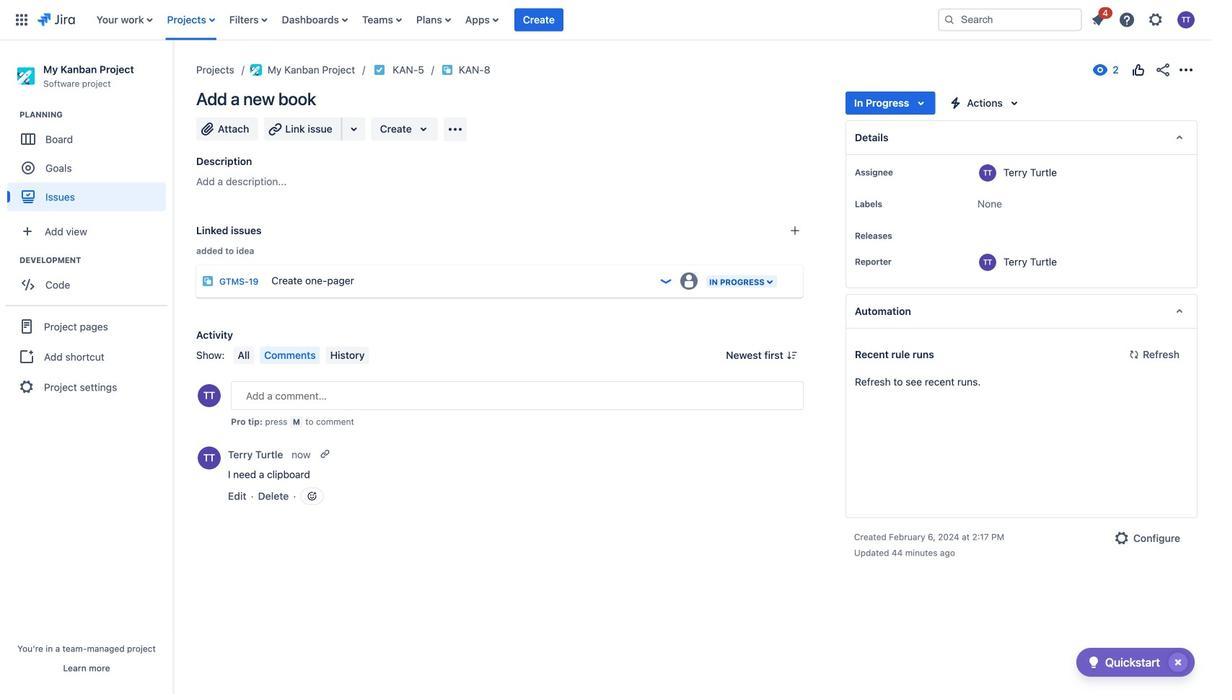 Task type: locate. For each thing, give the bounding box(es) containing it.
0 horizontal spatial list item
[[514, 0, 563, 40]]

1 vertical spatial group
[[7, 255, 172, 304]]

priority: low image
[[659, 274, 673, 289]]

search image
[[944, 14, 955, 26]]

menu bar
[[230, 347, 372, 364]]

banner
[[0, 0, 1212, 40]]

0 vertical spatial heading
[[19, 109, 172, 121]]

1 horizontal spatial list item
[[1085, 5, 1113, 31]]

reporter pin to top. only you can see pinned fields. image
[[895, 256, 906, 268]]

2 heading from the top
[[19, 255, 172, 266]]

add reaction image
[[306, 491, 318, 503]]

notifications image
[[1090, 11, 1107, 29]]

group
[[7, 109, 172, 216], [7, 255, 172, 304], [6, 305, 167, 408]]

heading for group for development image
[[19, 255, 172, 266]]

list
[[89, 0, 926, 40], [1085, 5, 1204, 33]]

automation element
[[846, 294, 1198, 329]]

heading
[[19, 109, 172, 121], [19, 255, 172, 266]]

issue type: sub-task image
[[202, 276, 214, 287]]

settings image
[[1147, 11, 1165, 29]]

assignee pin to top. only you can see pinned fields. image
[[896, 167, 908, 178]]

goal image
[[22, 162, 35, 175]]

heading for group associated with the planning icon at the left top
[[19, 109, 172, 121]]

more information about terry turtle image
[[979, 254, 996, 271], [198, 447, 221, 470]]

appswitcher icon image
[[13, 11, 30, 29]]

details element
[[846, 120, 1198, 155]]

link web pages and more image
[[345, 120, 363, 138]]

list up copy link to issue image
[[89, 0, 926, 40]]

your profile and settings image
[[1178, 11, 1195, 29]]

Add a comment… field
[[231, 382, 804, 411]]

1 heading from the top
[[19, 109, 172, 121]]

1 vertical spatial heading
[[19, 255, 172, 266]]

0 vertical spatial group
[[7, 109, 172, 216]]

0 horizontal spatial more information about terry turtle image
[[198, 447, 221, 470]]

jira image
[[38, 11, 75, 29], [38, 11, 75, 29]]

0 vertical spatial more information about terry turtle image
[[979, 254, 996, 271]]

None search field
[[938, 8, 1082, 31]]

check image
[[1085, 654, 1102, 672]]

list item
[[514, 0, 563, 40], [1085, 5, 1113, 31]]

Search field
[[938, 8, 1082, 31]]

sidebar navigation image
[[157, 58, 189, 87]]

list up vote options: no one has voted for this issue yet. icon
[[1085, 5, 1204, 33]]



Task type: vqa. For each thing, say whether or not it's contained in the screenshot.
Sidebar element
yes



Task type: describe. For each thing, give the bounding box(es) containing it.
2 vertical spatial group
[[6, 305, 167, 408]]

primary element
[[9, 0, 926, 40]]

0 horizontal spatial list
[[89, 0, 926, 40]]

copy link to comment image
[[319, 448, 331, 460]]

1 horizontal spatial list
[[1085, 5, 1204, 33]]

list item inside list
[[1085, 5, 1113, 31]]

group for development image
[[7, 255, 172, 304]]

add app image
[[446, 121, 464, 138]]

subtask image
[[441, 64, 453, 76]]

link an issue image
[[789, 225, 801, 237]]

my kanban project image
[[250, 64, 262, 76]]

1 horizontal spatial more information about terry turtle image
[[979, 254, 996, 271]]

task image
[[374, 64, 385, 76]]

dismiss quickstart image
[[1167, 652, 1190, 675]]

development image
[[2, 252, 19, 269]]

group for the planning icon at the left top
[[7, 109, 172, 216]]

vote options: no one has voted for this issue yet. image
[[1130, 61, 1147, 79]]

copy link to issue image
[[487, 63, 499, 75]]

sidebar element
[[0, 40, 173, 695]]

1 vertical spatial more information about terry turtle image
[[198, 447, 221, 470]]

more information about terry turtle image
[[979, 165, 996, 182]]

planning image
[[2, 106, 19, 124]]

labels pin to top. only you can see pinned fields. image
[[885, 198, 897, 210]]

help image
[[1118, 11, 1136, 29]]

actions image
[[1178, 61, 1195, 79]]



